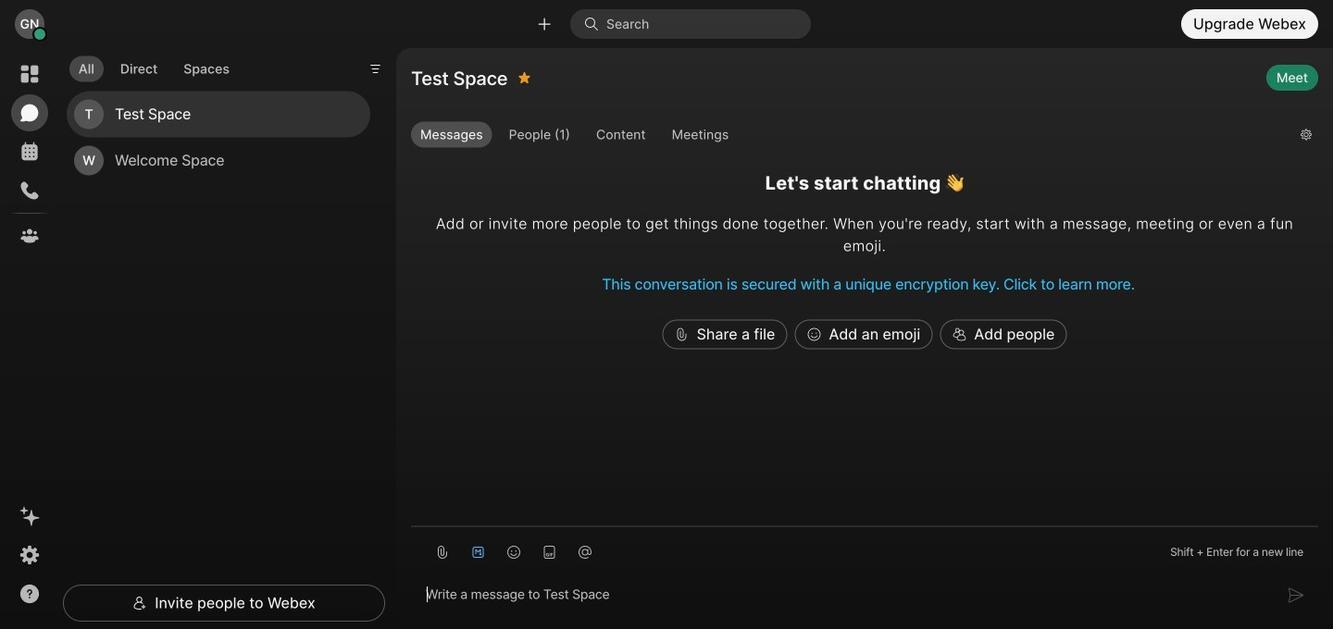 Task type: describe. For each thing, give the bounding box(es) containing it.
welcome space list item
[[67, 138, 370, 184]]



Task type: locate. For each thing, give the bounding box(es) containing it.
navigation
[[0, 48, 59, 630]]

group
[[411, 122, 1286, 152]]

test space list item
[[67, 91, 370, 138]]

message composer toolbar element
[[411, 527, 1318, 570]]

webex tab list
[[11, 56, 48, 255]]

tab list
[[65, 45, 243, 87]]



Task type: vqa. For each thing, say whether or not it's contained in the screenshot.
Test Space list item
yes



